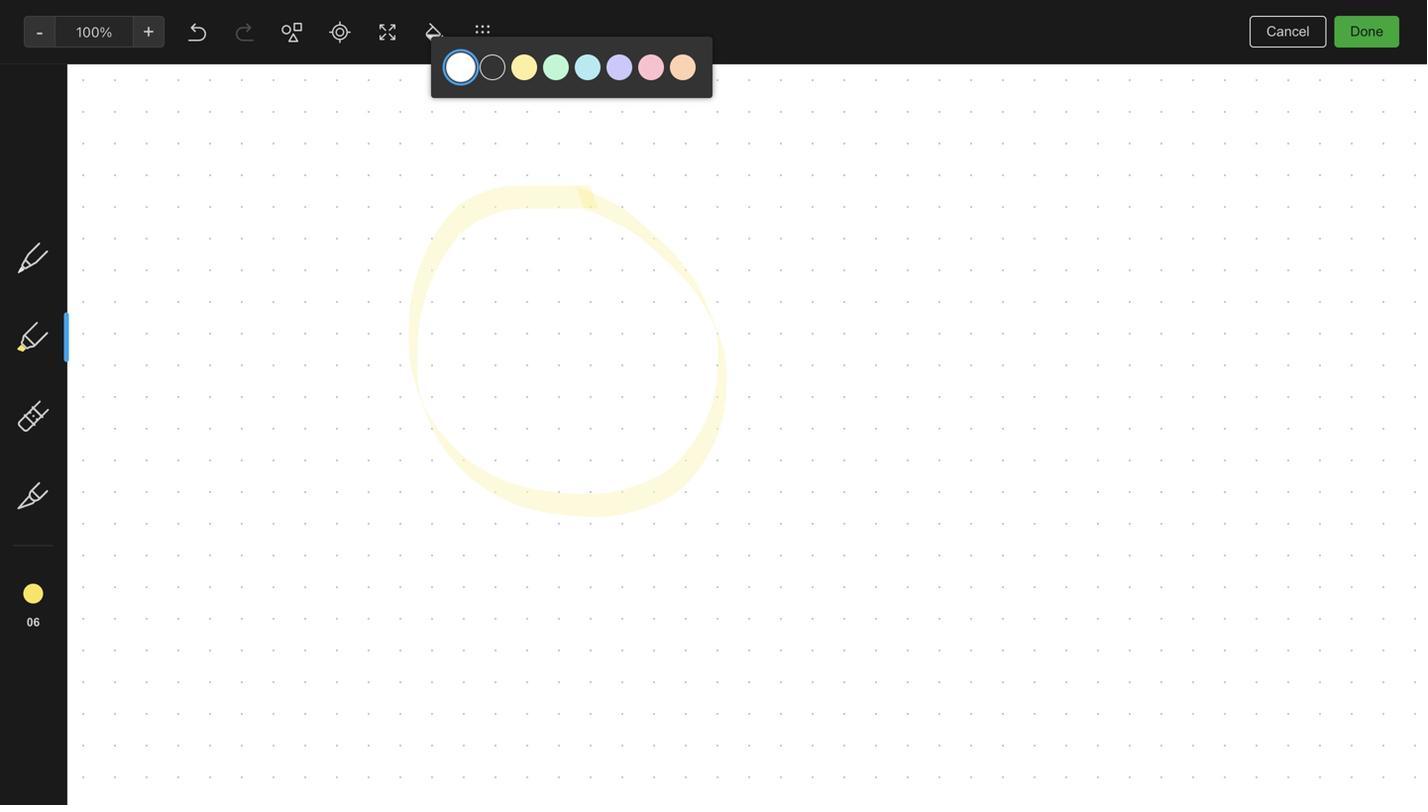 Task type: locate. For each thing, give the bounding box(es) containing it.
files
[[507, 411, 536, 427]]

5
[[262, 62, 270, 78], [295, 446, 302, 460], [471, 605, 478, 619]]

2 vertical spatial dec
[[446, 605, 468, 619]]

dec 5
[[270, 446, 302, 460], [446, 605, 478, 619]]

in
[[446, 167, 457, 183]]

on up end
[[512, 203, 528, 219]]

lunch
[[532, 203, 567, 219]]

morning inside 'things to do organize files - morning task'
[[446, 429, 498, 445]]

check
[[471, 167, 511, 183], [446, 185, 486, 201]]

check up work
[[446, 185, 486, 201]]

task up emails
[[515, 167, 544, 183]]

1 morning from the top
[[446, 127, 501, 144]]

1 vertical spatial on
[[512, 203, 528, 219]]

things to do organize files - morning task
[[446, 389, 546, 445]]

tree
[[0, 156, 238, 697]]

0 vertical spatial morning
[[446, 127, 501, 144]]

work
[[446, 203, 476, 219]]

expand note image
[[629, 12, 653, 36]]

morning inside the morning task open laptop - sign in - check task - check emails - start work - go on lunch - meeting - end of day
[[446, 127, 501, 144]]

0 vertical spatial dec 5
[[270, 446, 302, 460]]

notes up notes
[[281, 20, 335, 43]]

tasks
[[44, 227, 80, 243]]

1 vertical spatial dec
[[270, 446, 292, 460]]

notes
[[274, 62, 310, 78]]

1 horizontal spatial dec
[[446, 605, 468, 619]]

organize
[[446, 411, 503, 427]]

new
[[44, 113, 72, 130]]

morning
[[446, 127, 501, 144], [446, 429, 498, 445]]

on right edited
[[706, 61, 722, 77]]

0 vertical spatial on
[[706, 61, 722, 77]]

day
[[446, 238, 469, 255]]

1 horizontal spatial dec 5
[[446, 605, 478, 619]]

emails
[[490, 185, 531, 201]]

Search text field
[[26, 57, 212, 93]]

0 horizontal spatial notes
[[44, 195, 82, 211]]

1 horizontal spatial 5
[[295, 446, 302, 460]]

None search field
[[26, 57, 212, 93]]

morning task open laptop - sign in - check task - check emails - start work - go on lunch - meeting - end of day
[[446, 127, 577, 255]]

morning down organize
[[446, 429, 498, 445]]

task down files
[[502, 429, 531, 445]]

shared
[[44, 334, 89, 350]]

note window element
[[0, 0, 1427, 806]]

task up the laptop
[[504, 127, 535, 144]]

1 horizontal spatial notes
[[281, 20, 335, 43]]

on inside the morning task open laptop - sign in - check task - check emails - start work - go on lunch - meeting - end of day
[[512, 203, 528, 219]]

notes for notes
[[281, 20, 335, 43]]

- right files
[[540, 411, 546, 427]]

2 horizontal spatial dec
[[726, 61, 752, 77]]

dec inside note window element
[[726, 61, 752, 77]]

- right in
[[461, 167, 467, 183]]

14,
[[755, 61, 774, 77]]

me
[[123, 334, 143, 350]]

1 vertical spatial morning
[[446, 429, 498, 445]]

share
[[1324, 15, 1363, 32]]

tags button
[[0, 294, 237, 326]]

last edited on dec 14, 2023
[[631, 61, 811, 77]]

1 vertical spatial task
[[515, 167, 544, 183]]

you
[[1270, 16, 1291, 31]]

all changes saved
[[1303, 779, 1411, 793]]

- down sign
[[548, 167, 554, 183]]

check down the laptop
[[471, 167, 511, 183]]

0 vertical spatial notes
[[281, 20, 335, 43]]

- left sign
[[528, 149, 534, 166]]

add a reminder image
[[627, 774, 651, 798]]

thumbnail image
[[254, 253, 418, 361], [430, 292, 594, 361], [254, 524, 418, 632]]

0 horizontal spatial 5
[[262, 62, 270, 78]]

-
[[528, 149, 534, 166], [461, 167, 467, 183], [548, 167, 554, 183], [535, 185, 541, 201], [480, 203, 487, 219], [571, 203, 577, 219], [501, 221, 508, 237], [540, 411, 546, 427]]

task
[[504, 127, 535, 144], [515, 167, 544, 183], [502, 429, 531, 445]]

2023
[[778, 61, 811, 77]]

things
[[446, 389, 491, 405]]

0 vertical spatial check
[[471, 167, 511, 183]]

0 horizontal spatial dec 5
[[270, 446, 302, 460]]

share button
[[1307, 8, 1380, 40]]

0 vertical spatial dec
[[726, 61, 752, 77]]

on
[[706, 61, 722, 77], [512, 203, 528, 219]]

2 vertical spatial 5
[[471, 605, 478, 619]]

0 horizontal spatial dec
[[270, 446, 292, 460]]

5 notes
[[262, 62, 310, 78]]

trash link
[[0, 370, 237, 401]]

notes
[[281, 20, 335, 43], [44, 195, 82, 211]]

- up lunch
[[535, 185, 541, 201]]

dec
[[726, 61, 752, 77], [270, 446, 292, 460], [446, 605, 468, 619]]

notes left (
[[44, 195, 82, 211]]

1 horizontal spatial on
[[706, 61, 722, 77]]

- left 'go'
[[480, 203, 487, 219]]

2 morning from the top
[[446, 429, 498, 445]]

2 vertical spatial task
[[502, 429, 531, 445]]

changes
[[1322, 779, 1373, 793]]

1 vertical spatial notes
[[44, 195, 82, 211]]

morning up the open
[[446, 127, 501, 144]]

add tag image
[[661, 774, 685, 798]]

0 horizontal spatial on
[[512, 203, 528, 219]]



Task type: describe. For each thing, give the bounding box(es) containing it.
shared with me
[[44, 334, 143, 350]]

flower
[[270, 127, 314, 144]]

2 horizontal spatial 5
[[471, 605, 478, 619]]

go
[[490, 203, 509, 219]]

thumbnail image for things to do organize files - morning task
[[254, 524, 418, 632]]

last
[[631, 61, 659, 77]]

new button
[[12, 104, 226, 140]]

to
[[494, 389, 508, 405]]

settings image
[[202, 16, 226, 40]]

tags
[[45, 302, 75, 318]]

sign
[[538, 149, 566, 166]]

on inside note window element
[[706, 61, 722, 77]]

- inside 'things to do organize files - morning task'
[[540, 411, 546, 427]]

do
[[512, 389, 529, 405]]

tree containing home
[[0, 156, 238, 697]]

meeting
[[446, 221, 498, 237]]

Note Editor text field
[[0, 0, 1427, 806]]

upgrade image
[[77, 723, 100, 746]]

of
[[540, 221, 553, 237]]

notes (
[[44, 195, 92, 211]]

(
[[86, 196, 92, 210]]

0 vertical spatial 5
[[262, 62, 270, 78]]

end
[[511, 221, 536, 237]]

home link
[[0, 156, 238, 187]]

home
[[44, 163, 82, 179]]

1 vertical spatial check
[[446, 185, 486, 201]]

edited
[[662, 61, 703, 77]]

notebooks link
[[0, 263, 237, 294]]

all
[[1303, 779, 1318, 793]]

task inside 'things to do organize files - morning task'
[[502, 429, 531, 445]]

thumbnail image for morning task open laptop - sign in - check task - check emails - start work - go on lunch - meeting - end of day
[[254, 253, 418, 361]]

notes for notes (
[[44, 195, 82, 211]]

sharks!
[[270, 389, 320, 405]]

saved
[[1376, 779, 1411, 793]]

start
[[545, 185, 576, 201]]

trash
[[44, 377, 79, 394]]

1 vertical spatial dec 5
[[446, 605, 478, 619]]

laptop
[[484, 149, 524, 166]]

1 vertical spatial 5
[[295, 446, 302, 460]]

with
[[93, 334, 119, 350]]

open
[[446, 149, 480, 166]]

flower button
[[254, 111, 418, 361]]

tasks button
[[0, 219, 237, 251]]

shared with me link
[[0, 326, 237, 358]]

only
[[1239, 16, 1266, 31]]

0 vertical spatial task
[[504, 127, 535, 144]]

only you
[[1239, 16, 1291, 31]]

- down 'go'
[[501, 221, 508, 237]]

notebooks
[[45, 270, 114, 286]]

- down the start
[[571, 203, 577, 219]]

expand notebooks image
[[5, 271, 21, 286]]



Task type: vqa. For each thing, say whether or not it's contained in the screenshot.
first "Morning" from the top
yes



